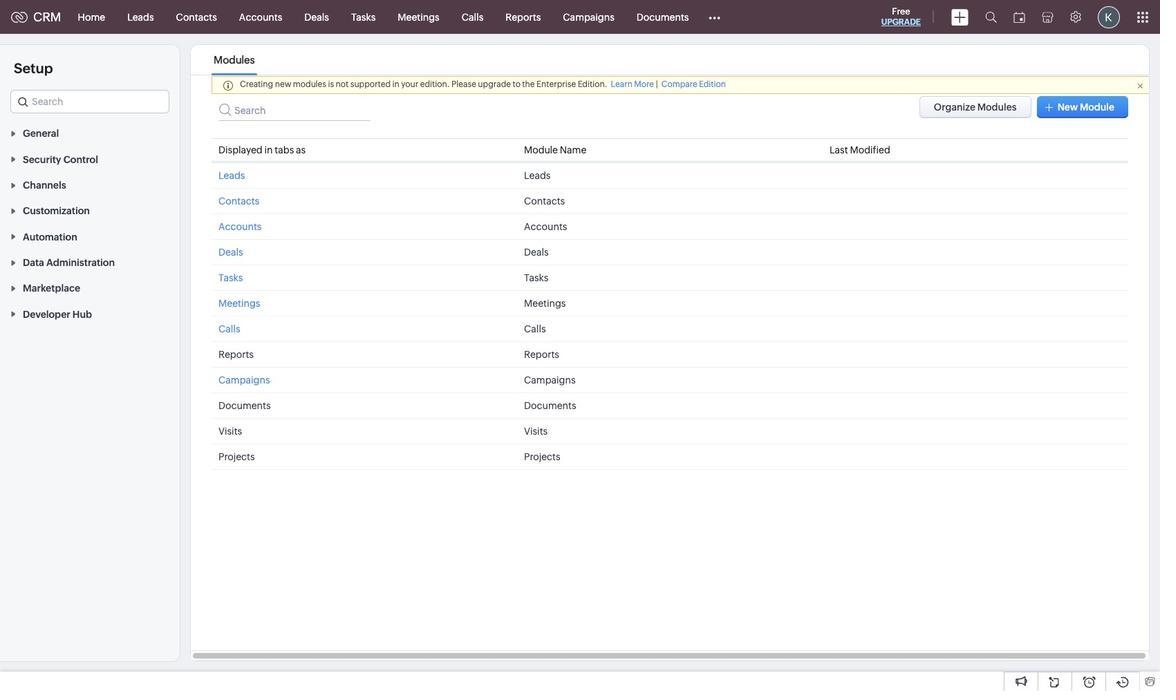 Task type: describe. For each thing, give the bounding box(es) containing it.
1 vertical spatial leads link
[[219, 170, 245, 181]]

0 vertical spatial in
[[393, 80, 400, 89]]

edition.
[[578, 80, 608, 89]]

0 horizontal spatial tasks link
[[219, 273, 243, 284]]

please
[[452, 80, 477, 89]]

2 visits from the left
[[524, 426, 548, 437]]

automation button
[[0, 224, 180, 250]]

0 horizontal spatial contacts
[[176, 11, 217, 22]]

to
[[513, 80, 521, 89]]

security
[[23, 154, 61, 165]]

0 horizontal spatial documents
[[219, 401, 271, 412]]

profile image
[[1098, 6, 1121, 28]]

general button
[[0, 120, 180, 146]]

learn
[[611, 80, 633, 89]]

general
[[23, 128, 59, 139]]

free upgrade
[[882, 6, 921, 27]]

2 horizontal spatial deals
[[524, 247, 549, 258]]

learn more link
[[611, 80, 654, 89]]

logo image
[[11, 11, 28, 22]]

1 horizontal spatial tasks
[[351, 11, 376, 22]]

1 horizontal spatial deals
[[305, 11, 329, 22]]

channels
[[23, 180, 66, 191]]

creating new modules is not supported in your edition. please upgrade to the enterprise edition. learn more | compare edition
[[240, 80, 726, 89]]

displayed
[[219, 145, 263, 156]]

2 horizontal spatial tasks
[[524, 273, 549, 284]]

1 horizontal spatial calls
[[462, 11, 484, 22]]

0 horizontal spatial deals link
[[219, 247, 243, 258]]

marketplace button
[[0, 275, 180, 301]]

creating
[[240, 80, 273, 89]]

0 horizontal spatial calls
[[219, 324, 240, 335]]

1 visits from the left
[[219, 426, 242, 437]]

2 horizontal spatial calls
[[524, 324, 546, 335]]

0 vertical spatial deals link
[[294, 0, 340, 34]]

0 vertical spatial calls link
[[451, 0, 495, 34]]

1 horizontal spatial contacts
[[219, 196, 260, 207]]

security control
[[23, 154, 98, 165]]

2 horizontal spatial meetings
[[524, 298, 566, 309]]

crm
[[33, 10, 61, 24]]

name
[[560, 145, 587, 156]]

marketplace
[[23, 283, 80, 294]]

0 horizontal spatial calls link
[[219, 324, 240, 335]]

upgrade
[[882, 17, 921, 27]]

2 projects from the left
[[524, 452, 561, 463]]

1 vertical spatial accounts link
[[219, 221, 262, 232]]

0 horizontal spatial meetings
[[219, 298, 260, 309]]

1 horizontal spatial leads
[[219, 170, 245, 181]]

last modified
[[830, 145, 891, 156]]

module inside button
[[1080, 102, 1115, 113]]

2 horizontal spatial contacts
[[524, 196, 565, 207]]

search element
[[977, 0, 1006, 34]]

Search text field
[[11, 91, 169, 113]]

data administration
[[23, 257, 115, 268]]

automation
[[23, 232, 77, 243]]

new module button
[[1037, 96, 1129, 118]]

developer hub
[[23, 309, 92, 320]]

1 horizontal spatial tasks link
[[340, 0, 387, 34]]

compare
[[662, 80, 698, 89]]

home link
[[67, 0, 116, 34]]

modules link
[[212, 54, 257, 66]]

0 horizontal spatial campaigns link
[[219, 375, 270, 386]]

0 horizontal spatial in
[[265, 145, 273, 156]]

reports link
[[495, 0, 552, 34]]



Task type: vqa. For each thing, say whether or not it's contained in the screenshot.


Task type: locate. For each thing, give the bounding box(es) containing it.
None field
[[10, 90, 169, 113]]

Search text field
[[219, 96, 371, 121]]

2 horizontal spatial documents
[[637, 11, 689, 22]]

is
[[328, 80, 334, 89]]

1 horizontal spatial projects
[[524, 452, 561, 463]]

contacts link
[[165, 0, 228, 34], [219, 196, 260, 207]]

security control button
[[0, 146, 180, 172]]

1 horizontal spatial leads link
[[219, 170, 245, 181]]

profile element
[[1090, 0, 1129, 34]]

1 horizontal spatial documents
[[524, 401, 577, 412]]

data
[[23, 257, 44, 268]]

2 horizontal spatial leads
[[524, 170, 551, 181]]

0 vertical spatial tasks link
[[340, 0, 387, 34]]

leads
[[127, 11, 154, 22], [219, 170, 245, 181], [524, 170, 551, 181]]

documents link
[[626, 0, 700, 34]]

Other Modules field
[[700, 6, 730, 28]]

1 vertical spatial deals link
[[219, 247, 243, 258]]

1 horizontal spatial meetings link
[[387, 0, 451, 34]]

reports
[[506, 11, 541, 22], [219, 349, 254, 360], [524, 349, 560, 360]]

0 horizontal spatial leads
[[127, 11, 154, 22]]

search image
[[986, 11, 997, 23]]

not
[[336, 80, 349, 89]]

0 vertical spatial meetings link
[[387, 0, 451, 34]]

enterprise
[[537, 80, 576, 89]]

modules
[[214, 54, 255, 66]]

modules
[[293, 80, 326, 89]]

meetings
[[398, 11, 440, 22], [219, 298, 260, 309], [524, 298, 566, 309]]

administration
[[46, 257, 115, 268]]

visits
[[219, 426, 242, 437], [524, 426, 548, 437]]

data administration button
[[0, 250, 180, 275]]

more
[[635, 80, 654, 89]]

meetings link
[[387, 0, 451, 34], [219, 298, 260, 309]]

contacts
[[176, 11, 217, 22], [219, 196, 260, 207], [524, 196, 565, 207]]

0 horizontal spatial leads link
[[116, 0, 165, 34]]

create menu element
[[944, 0, 977, 34]]

leads down displayed
[[219, 170, 245, 181]]

0 vertical spatial contacts link
[[165, 0, 228, 34]]

campaigns link
[[552, 0, 626, 34], [219, 375, 270, 386]]

0 horizontal spatial tasks
[[219, 273, 243, 284]]

module right new
[[1080, 102, 1115, 113]]

your
[[401, 80, 419, 89]]

0 horizontal spatial projects
[[219, 452, 255, 463]]

leads link
[[116, 0, 165, 34], [219, 170, 245, 181]]

displayed in tabs as
[[219, 145, 306, 156]]

module name
[[524, 145, 587, 156]]

0 vertical spatial accounts link
[[228, 0, 294, 34]]

edition.
[[420, 80, 450, 89]]

1 horizontal spatial calls link
[[451, 0, 495, 34]]

0 vertical spatial leads link
[[116, 0, 165, 34]]

create menu image
[[952, 9, 969, 25]]

|
[[656, 80, 658, 89]]

calls
[[462, 11, 484, 22], [219, 324, 240, 335], [524, 324, 546, 335]]

setup
[[14, 60, 53, 76]]

leads link down displayed
[[219, 170, 245, 181]]

as
[[296, 145, 306, 156]]

contacts link down displayed
[[219, 196, 260, 207]]

1 vertical spatial in
[[265, 145, 273, 156]]

leads down the module name
[[524, 170, 551, 181]]

contacts down the module name
[[524, 196, 565, 207]]

leads right 'home'
[[127, 11, 154, 22]]

modified
[[850, 145, 891, 156]]

supported
[[351, 80, 391, 89]]

campaigns
[[563, 11, 615, 22], [219, 375, 270, 386], [524, 375, 576, 386]]

contacts up modules link
[[176, 11, 217, 22]]

0 vertical spatial campaigns link
[[552, 0, 626, 34]]

1 vertical spatial contacts link
[[219, 196, 260, 207]]

free
[[893, 6, 911, 17]]

documents
[[637, 11, 689, 22], [219, 401, 271, 412], [524, 401, 577, 412]]

developer
[[23, 309, 70, 320]]

calendar image
[[1014, 11, 1026, 22]]

in
[[393, 80, 400, 89], [265, 145, 273, 156]]

1 vertical spatial campaigns link
[[219, 375, 270, 386]]

deals link
[[294, 0, 340, 34], [219, 247, 243, 258]]

contacts link up modules link
[[165, 0, 228, 34]]

1 vertical spatial meetings link
[[219, 298, 260, 309]]

projects
[[219, 452, 255, 463], [524, 452, 561, 463]]

in left your in the left top of the page
[[393, 80, 400, 89]]

tabs
[[275, 145, 294, 156]]

module
[[1080, 102, 1115, 113], [524, 145, 558, 156]]

edition
[[699, 80, 726, 89]]

calls link
[[451, 0, 495, 34], [219, 324, 240, 335]]

0 horizontal spatial visits
[[219, 426, 242, 437]]

deals
[[305, 11, 329, 22], [219, 247, 243, 258], [524, 247, 549, 258]]

accounts link
[[228, 0, 294, 34], [219, 221, 262, 232]]

new module
[[1058, 102, 1115, 113]]

contacts down displayed
[[219, 196, 260, 207]]

customization button
[[0, 198, 180, 224]]

1 horizontal spatial visits
[[524, 426, 548, 437]]

customization
[[23, 206, 90, 217]]

0 horizontal spatial meetings link
[[219, 298, 260, 309]]

1 horizontal spatial campaigns link
[[552, 0, 626, 34]]

control
[[63, 154, 98, 165]]

crm link
[[11, 10, 61, 24]]

new
[[275, 80, 291, 89]]

tasks link
[[340, 0, 387, 34], [219, 273, 243, 284]]

tasks
[[351, 11, 376, 22], [219, 273, 243, 284], [524, 273, 549, 284]]

1 projects from the left
[[219, 452, 255, 463]]

in left the tabs
[[265, 145, 273, 156]]

1 vertical spatial tasks link
[[219, 273, 243, 284]]

0 horizontal spatial deals
[[219, 247, 243, 258]]

hub
[[73, 309, 92, 320]]

documents inside documents "link"
[[637, 11, 689, 22]]

1 vertical spatial calls link
[[219, 324, 240, 335]]

1 horizontal spatial module
[[1080, 102, 1115, 113]]

1 horizontal spatial meetings
[[398, 11, 440, 22]]

1 horizontal spatial in
[[393, 80, 400, 89]]

0 horizontal spatial module
[[524, 145, 558, 156]]

module left "name" at the top of the page
[[524, 145, 558, 156]]

home
[[78, 11, 105, 22]]

0 vertical spatial module
[[1080, 102, 1115, 113]]

developer hub button
[[0, 301, 180, 327]]

channels button
[[0, 172, 180, 198]]

the
[[522, 80, 535, 89]]

accounts
[[239, 11, 282, 22], [219, 221, 262, 232], [524, 221, 568, 232]]

leads link right 'home'
[[116, 0, 165, 34]]

1 horizontal spatial deals link
[[294, 0, 340, 34]]

new
[[1058, 102, 1079, 113]]

last
[[830, 145, 849, 156]]

compare edition link
[[662, 80, 726, 89]]

1 vertical spatial module
[[524, 145, 558, 156]]

upgrade
[[478, 80, 511, 89]]

None button
[[920, 96, 1032, 118]]



